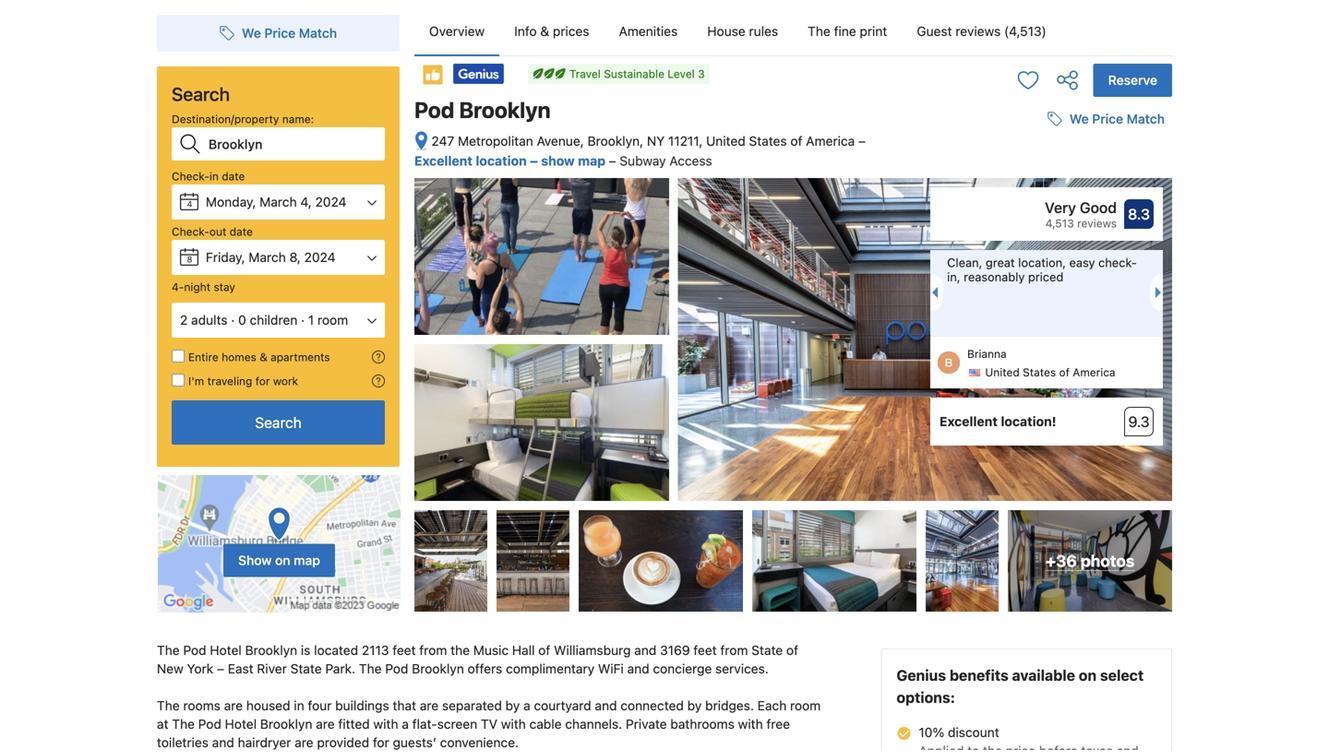 Task type: locate. For each thing, give the bounding box(es) containing it.
if you select this option, we'll show you popular business travel features like breakfast, wifi and free parking. image
[[372, 375, 385, 388]]

a down that
[[402, 717, 409, 732]]

0 horizontal spatial reviews
[[956, 24, 1001, 39]]

1 from from the left
[[419, 643, 447, 658]]

for left "work"
[[255, 375, 270, 388]]

match up name:
[[299, 25, 337, 41]]

1 vertical spatial &
[[260, 351, 267, 364]]

feet up concierge
[[694, 643, 717, 658]]

traveling
[[207, 375, 252, 388]]

0 horizontal spatial we
[[242, 25, 261, 41]]

8.3
[[1128, 205, 1150, 223]]

match down reserve button
[[1127, 111, 1165, 127]]

date right out on the left top
[[230, 225, 253, 238]]

1 horizontal spatial excellent
[[940, 414, 998, 429]]

states up the location!
[[1023, 366, 1056, 379]]

clean, great location, easy check- in, reasonably priced
[[947, 256, 1137, 284]]

0 horizontal spatial for
[[255, 375, 270, 388]]

1 vertical spatial reviews
[[1077, 217, 1117, 230]]

0 horizontal spatial with
[[373, 717, 398, 732]]

0 vertical spatial we
[[242, 25, 261, 41]]

river
[[257, 661, 287, 677]]

1 vertical spatial state
[[290, 661, 322, 677]]

1 vertical spatial date
[[230, 225, 253, 238]]

0 horizontal spatial match
[[299, 25, 337, 41]]

+36 photos link
[[1008, 511, 1172, 612]]

show
[[238, 553, 272, 568]]

1 horizontal spatial with
[[501, 717, 526, 732]]

friday, march 8, 2024
[[206, 250, 336, 265]]

stay
[[214, 281, 235, 294]]

overview link
[[414, 7, 500, 55]]

& right homes
[[260, 351, 267, 364]]

from up the services.
[[720, 643, 748, 658]]

scored 9.3 element
[[1124, 407, 1154, 437]]

brooklyn down the
[[412, 661, 464, 677]]

1 vertical spatial on
[[1079, 667, 1097, 685]]

1 vertical spatial a
[[402, 717, 409, 732]]

on left select
[[1079, 667, 1097, 685]]

0 vertical spatial united
[[706, 133, 746, 149]]

we price match button down reserve button
[[1040, 103, 1172, 136]]

for left guests'
[[373, 735, 389, 750]]

march left 8,
[[249, 250, 286, 265]]

excellent inside 247 metropolitan avenue, brooklyn, ny 11211, united states of america – excellent location – show map – subway access
[[414, 153, 473, 169]]

date
[[222, 170, 245, 183], [230, 225, 253, 238]]

0 vertical spatial reviews
[[956, 24, 1001, 39]]

price
[[264, 25, 296, 41], [1092, 111, 1123, 127]]

1 horizontal spatial on
[[1079, 667, 1097, 685]]

2 horizontal spatial with
[[738, 717, 763, 732]]

1 vertical spatial room
[[790, 698, 821, 714]]

3 with from the left
[[738, 717, 763, 732]]

1 vertical spatial search
[[255, 414, 302, 432]]

2 · from the left
[[301, 312, 305, 328]]

&
[[540, 24, 549, 39], [260, 351, 267, 364]]

1 with from the left
[[373, 717, 398, 732]]

1 vertical spatial we
[[1070, 111, 1089, 127]]

reserve button
[[1093, 64, 1172, 97]]

by up bathrooms
[[687, 698, 702, 714]]

0 horizontal spatial state
[[290, 661, 322, 677]]

states right 11211,
[[749, 133, 787, 149]]

location!
[[1001, 414, 1056, 429]]

check- for in
[[172, 170, 209, 183]]

1 horizontal spatial from
[[720, 643, 748, 658]]

show on map button
[[157, 474, 402, 614], [223, 544, 335, 577]]

0 horizontal spatial we price match
[[242, 25, 337, 41]]

Where are you going? field
[[201, 127, 385, 161]]

0 horizontal spatial from
[[419, 643, 447, 658]]

concierge
[[653, 661, 712, 677]]

0 vertical spatial in
[[209, 170, 219, 183]]

in up monday,
[[209, 170, 219, 183]]

previous image
[[927, 287, 938, 298]]

reviews down good
[[1077, 217, 1117, 230]]

2024 right 8,
[[304, 250, 336, 265]]

1 horizontal spatial state
[[752, 643, 783, 658]]

the up toiletries
[[172, 717, 195, 732]]

options:
[[897, 689, 955, 707]]

1 vertical spatial excellent
[[940, 414, 998, 429]]

with left free
[[738, 717, 763, 732]]

in inside the pod hotel brooklyn is located 2113 feet from the music hall of williamsburg and 3169 feet from state of new york – east river state park. the pod brooklyn offers complimentary wifi and concierge services. the rooms are housed in four buildings that are separated by a courtyard and connected by bridges. each room at the pod hotel brooklyn are fitted with a flat-screen tv with cable channels. private bathrooms with free toiletries and hairdryer are provided for guests' convenie
[[294, 698, 304, 714]]

hairdryer
[[238, 735, 291, 750]]

0 vertical spatial america
[[806, 133, 855, 149]]

0 vertical spatial we price match button
[[212, 17, 344, 50]]

0 horizontal spatial ·
[[231, 312, 235, 328]]

excellent location – show map button
[[414, 153, 609, 169]]

1 vertical spatial america
[[1073, 366, 1115, 379]]

0 horizontal spatial in
[[209, 170, 219, 183]]

on inside search section
[[275, 553, 290, 568]]

reviews inside the very good 4,513 reviews
[[1077, 217, 1117, 230]]

photos
[[1081, 552, 1135, 571]]

1 horizontal spatial &
[[540, 24, 549, 39]]

check- up 4
[[172, 170, 209, 183]]

price up name:
[[264, 25, 296, 41]]

1 horizontal spatial we
[[1070, 111, 1089, 127]]

york
[[187, 661, 213, 677]]

we price match up name:
[[242, 25, 337, 41]]

excellent left the location!
[[940, 414, 998, 429]]

location
[[476, 153, 527, 169]]

1 vertical spatial in
[[294, 698, 304, 714]]

on inside genius benefits available on select options:
[[1079, 667, 1097, 685]]

1 vertical spatial match
[[1127, 111, 1165, 127]]

guest reviews (4,513) link
[[902, 7, 1061, 55]]

1 vertical spatial march
[[249, 250, 286, 265]]

room right 1
[[318, 312, 348, 328]]

from left the
[[419, 643, 447, 658]]

four
[[308, 698, 332, 714]]

search section
[[150, 0, 407, 614]]

1 horizontal spatial feet
[[694, 643, 717, 658]]

and right toiletries
[[212, 735, 234, 750]]

pod down 'rooms'
[[198, 717, 221, 732]]

2024 right 4,
[[315, 194, 347, 210]]

0 horizontal spatial &
[[260, 351, 267, 364]]

with down that
[[373, 717, 398, 732]]

are up flat-
[[420, 698, 439, 714]]

0 horizontal spatial price
[[264, 25, 296, 41]]

the
[[451, 643, 470, 658]]

0 horizontal spatial feet
[[393, 643, 416, 658]]

a up cable
[[523, 698, 530, 714]]

state up the services.
[[752, 643, 783, 658]]

1 horizontal spatial map
[[578, 153, 606, 169]]

· left 0
[[231, 312, 235, 328]]

0 vertical spatial excellent
[[414, 153, 473, 169]]

night
[[184, 281, 211, 294]]

with
[[373, 717, 398, 732], [501, 717, 526, 732], [738, 717, 763, 732]]

0 vertical spatial match
[[299, 25, 337, 41]]

state down is
[[290, 661, 322, 677]]

brooklyn up river
[[245, 643, 297, 658]]

1 horizontal spatial united
[[985, 366, 1020, 379]]

march left 4,
[[260, 194, 297, 210]]

cable
[[529, 717, 562, 732]]

0 vertical spatial 2024
[[315, 194, 347, 210]]

price down reserve button
[[1092, 111, 1123, 127]]

we'll show you stays where you can have the entire place to yourself image
[[372, 351, 385, 364], [372, 351, 385, 364]]

0 vertical spatial states
[[749, 133, 787, 149]]

reviews right "guest"
[[956, 24, 1001, 39]]

we up destination/property name:
[[242, 25, 261, 41]]

are left provided
[[295, 735, 313, 750]]

–
[[858, 133, 866, 149], [530, 153, 538, 169], [609, 153, 616, 169], [217, 661, 224, 677]]

1 horizontal spatial reviews
[[1077, 217, 1117, 230]]

check-
[[172, 170, 209, 183], [172, 225, 209, 238]]

0 horizontal spatial we price match button
[[212, 17, 344, 50]]

march for monday,
[[260, 194, 297, 210]]

1 vertical spatial map
[[294, 553, 320, 568]]

& right info
[[540, 24, 549, 39]]

0 vertical spatial room
[[318, 312, 348, 328]]

10%
[[919, 725, 944, 740]]

1 horizontal spatial we price match button
[[1040, 103, 1172, 136]]

1 check- from the top
[[172, 170, 209, 183]]

0 horizontal spatial room
[[318, 312, 348, 328]]

scored 8.3 element
[[1124, 199, 1154, 229]]

1 horizontal spatial states
[[1023, 366, 1056, 379]]

hotel up east
[[210, 643, 242, 658]]

0 horizontal spatial united
[[706, 133, 746, 149]]

united up access
[[706, 133, 746, 149]]

0 vertical spatial price
[[264, 25, 296, 41]]

complimentary
[[506, 661, 595, 677]]

0 vertical spatial check-
[[172, 170, 209, 183]]

destination/property name:
[[172, 113, 314, 126]]

price inside search section
[[264, 25, 296, 41]]

we inside search section
[[242, 25, 261, 41]]

march for friday,
[[249, 250, 286, 265]]

reserve
[[1108, 72, 1157, 88]]

1 horizontal spatial search
[[255, 414, 302, 432]]

1 feet from the left
[[393, 643, 416, 658]]

on right show
[[275, 553, 290, 568]]

monday,
[[206, 194, 256, 210]]

0 horizontal spatial map
[[294, 553, 320, 568]]

and
[[634, 643, 657, 658], [627, 661, 649, 677], [595, 698, 617, 714], [212, 735, 234, 750]]

ny
[[647, 133, 665, 149]]

america inside 247 metropolitan avenue, brooklyn, ny 11211, united states of america – excellent location – show map – subway access
[[806, 133, 855, 149]]

1 vertical spatial 2024
[[304, 250, 336, 265]]

room inside dropdown button
[[318, 312, 348, 328]]

0 horizontal spatial by
[[505, 698, 520, 714]]

10% discount
[[919, 725, 999, 740]]

overview
[[429, 24, 485, 39]]

1 vertical spatial we price match button
[[1040, 103, 1172, 136]]

state
[[752, 643, 783, 658], [290, 661, 322, 677]]

rules
[[749, 24, 778, 39]]

0 vertical spatial a
[[523, 698, 530, 714]]

1 horizontal spatial price
[[1092, 111, 1123, 127]]

with right tv
[[501, 717, 526, 732]]

level
[[668, 67, 695, 80]]

map down brooklyn,
[[578, 153, 606, 169]]

the fine print
[[808, 24, 887, 39]]

0 vertical spatial map
[[578, 153, 606, 169]]

by right separated at the left
[[505, 698, 520, 714]]

4
[[187, 199, 192, 209]]

house rules link
[[693, 7, 793, 55]]

2 adults · 0 children · 1 room
[[180, 312, 348, 328]]

brianna
[[967, 348, 1007, 361]]

1 vertical spatial for
[[373, 735, 389, 750]]

0 horizontal spatial excellent
[[414, 153, 473, 169]]

1 horizontal spatial in
[[294, 698, 304, 714]]

0 horizontal spatial america
[[806, 133, 855, 149]]

1 vertical spatial united
[[985, 366, 1020, 379]]

0 horizontal spatial states
[[749, 133, 787, 149]]

date up monday,
[[222, 170, 245, 183]]

great
[[986, 256, 1015, 270]]

courtyard
[[534, 698, 591, 714]]

pod
[[414, 97, 454, 123], [183, 643, 206, 658], [385, 661, 408, 677], [198, 717, 221, 732]]

feet right 2113
[[393, 643, 416, 658]]

1 horizontal spatial by
[[687, 698, 702, 714]]

1 vertical spatial price
[[1092, 111, 1123, 127]]

show
[[541, 153, 575, 169]]

1 horizontal spatial room
[[790, 698, 821, 714]]

print
[[860, 24, 887, 39]]

in left four
[[294, 698, 304, 714]]

excellent
[[414, 153, 473, 169], [940, 414, 998, 429]]

search
[[172, 83, 230, 105], [255, 414, 302, 432]]

0 horizontal spatial on
[[275, 553, 290, 568]]

of
[[790, 133, 803, 149], [1059, 366, 1070, 379], [538, 643, 550, 658], [786, 643, 798, 658]]

the
[[808, 24, 830, 39], [157, 643, 180, 658], [359, 661, 382, 677], [157, 698, 180, 714], [172, 717, 195, 732]]

provided
[[317, 735, 369, 750]]

hotel up hairdryer
[[225, 717, 257, 732]]

room up free
[[790, 698, 821, 714]]

0 vertical spatial for
[[255, 375, 270, 388]]

info & prices link
[[500, 7, 604, 55]]

flat-
[[412, 717, 437, 732]]

feet
[[393, 643, 416, 658], [694, 643, 717, 658]]

check-out date
[[172, 225, 253, 238]]

info
[[514, 24, 537, 39]]

for inside search section
[[255, 375, 270, 388]]

friday,
[[206, 250, 245, 265]]

metropolitan
[[458, 133, 533, 149]]

1 horizontal spatial ·
[[301, 312, 305, 328]]

0 vertical spatial march
[[260, 194, 297, 210]]

if you select this option, we'll show you popular business travel features like breakfast, wifi and free parking. image
[[372, 375, 385, 388]]

11211,
[[668, 133, 703, 149]]

· left 1
[[301, 312, 305, 328]]

united
[[706, 133, 746, 149], [985, 366, 1020, 379]]

247
[[431, 133, 454, 149]]

entire
[[188, 351, 218, 364]]

0 vertical spatial &
[[540, 24, 549, 39]]

and right wifi
[[627, 661, 649, 677]]

in inside search section
[[209, 170, 219, 183]]

8
[[187, 255, 192, 264]]

check- down 4
[[172, 225, 209, 238]]

(4,513)
[[1004, 24, 1047, 39]]

good
[[1080, 199, 1117, 217]]

0 vertical spatial on
[[275, 553, 290, 568]]

excellent down 247
[[414, 153, 473, 169]]

we up very
[[1070, 111, 1089, 127]]

0 vertical spatial date
[[222, 170, 245, 183]]

search up destination/property
[[172, 83, 230, 105]]

fine
[[834, 24, 856, 39]]

map right show
[[294, 553, 320, 568]]

match inside search section
[[299, 25, 337, 41]]

on
[[275, 553, 290, 568], [1079, 667, 1097, 685]]

united down the brianna
[[985, 366, 1020, 379]]

1 vertical spatial check-
[[172, 225, 209, 238]]

we price match button up name:
[[212, 17, 344, 50]]

0 vertical spatial we price match
[[242, 25, 337, 41]]

1 horizontal spatial a
[[523, 698, 530, 714]]

2 check- from the top
[[172, 225, 209, 238]]

search down "work"
[[255, 414, 302, 432]]

& inside 'link'
[[540, 24, 549, 39]]

we price match down reserve button
[[1070, 111, 1165, 127]]

1 vertical spatial we price match
[[1070, 111, 1165, 127]]

1 horizontal spatial for
[[373, 735, 389, 750]]

0 horizontal spatial a
[[402, 717, 409, 732]]

0 vertical spatial search
[[172, 83, 230, 105]]



Task type: vqa. For each thing, say whether or not it's contained in the screenshot.
a
yes



Task type: describe. For each thing, give the bounding box(es) containing it.
8,
[[289, 250, 301, 265]]

in,
[[947, 270, 960, 284]]

2024 for monday, march 4, 2024
[[315, 194, 347, 210]]

check- for out
[[172, 225, 209, 238]]

location,
[[1018, 256, 1066, 270]]

2 by from the left
[[687, 698, 702, 714]]

work
[[273, 375, 298, 388]]

wifi
[[598, 661, 624, 677]]

east
[[228, 661, 253, 677]]

clean,
[[947, 256, 982, 270]]

priced
[[1028, 270, 1064, 284]]

very
[[1045, 199, 1076, 217]]

access
[[669, 153, 712, 169]]

is
[[301, 643, 311, 658]]

3169
[[660, 643, 690, 658]]

house
[[707, 24, 746, 39]]

private
[[626, 717, 667, 732]]

2113
[[362, 643, 389, 658]]

free
[[766, 717, 790, 732]]

and left 3169
[[634, 643, 657, 658]]

for inside the pod hotel brooklyn is located 2113 feet from the music hall of williamsburg and 3169 feet from state of new york – east river state park. the pod brooklyn offers complimentary wifi and concierge services. the rooms are housed in four buildings that are separated by a courtyard and connected by bridges. each room at the pod hotel brooklyn are fitted with a flat-screen tv with cable channels. private bathrooms with free toiletries and hairdryer are provided for guests' convenie
[[373, 735, 389, 750]]

avenue,
[[537, 133, 584, 149]]

we price match inside search section
[[242, 25, 337, 41]]

date for check-in date
[[222, 170, 245, 183]]

tv
[[481, 717, 497, 732]]

1 · from the left
[[231, 312, 235, 328]]

united states of america
[[985, 366, 1115, 379]]

destination/property
[[172, 113, 279, 126]]

info & prices
[[514, 24, 589, 39]]

check-
[[1098, 256, 1137, 270]]

each
[[758, 698, 787, 714]]

pod up 'york'
[[183, 643, 206, 658]]

reasonably
[[964, 270, 1025, 284]]

1
[[308, 312, 314, 328]]

click to open map view image
[[414, 131, 428, 152]]

next image
[[1156, 287, 1167, 298]]

the up new
[[157, 643, 180, 658]]

excellent location!
[[940, 414, 1056, 429]]

name:
[[282, 113, 314, 126]]

very good 4,513 reviews
[[1045, 199, 1117, 230]]

2 from from the left
[[720, 643, 748, 658]]

adults
[[191, 312, 228, 328]]

travel
[[569, 67, 601, 80]]

pod up 247
[[414, 97, 454, 123]]

room inside the pod hotel brooklyn is located 2113 feet from the music hall of williamsburg and 3169 feet from state of new york – east river state park. the pod brooklyn offers complimentary wifi and concierge services. the rooms are housed in four buildings that are separated by a courtyard and connected by bridges. each room at the pod hotel brooklyn are fitted with a flat-screen tv with cable channels. private bathrooms with free toiletries and hairdryer are provided for guests' convenie
[[790, 698, 821, 714]]

the up at
[[157, 698, 180, 714]]

easy
[[1069, 256, 1095, 270]]

1 by from the left
[[505, 698, 520, 714]]

search inside button
[[255, 414, 302, 432]]

house rules
[[707, 24, 778, 39]]

0 horizontal spatial search
[[172, 83, 230, 105]]

fitted
[[338, 717, 370, 732]]

benefits
[[950, 667, 1009, 685]]

1 vertical spatial states
[[1023, 366, 1056, 379]]

2024 for friday, march 8, 2024
[[304, 250, 336, 265]]

the left fine
[[808, 24, 830, 39]]

2 with from the left
[[501, 717, 526, 732]]

are right 'rooms'
[[224, 698, 243, 714]]

1 horizontal spatial match
[[1127, 111, 1165, 127]]

+36
[[1046, 552, 1077, 571]]

are down four
[[316, 717, 335, 732]]

search button
[[172, 401, 385, 445]]

rooms
[[183, 698, 220, 714]]

guest reviews (4,513)
[[917, 24, 1047, 39]]

0 vertical spatial state
[[752, 643, 783, 658]]

rated very good element
[[940, 197, 1117, 219]]

music
[[473, 643, 509, 658]]

offers
[[468, 661, 502, 677]]

buildings
[[335, 698, 389, 714]]

1 horizontal spatial we price match
[[1070, 111, 1165, 127]]

bathrooms
[[670, 717, 735, 732]]

4-night stay
[[172, 281, 235, 294]]

& inside search section
[[260, 351, 267, 364]]

children
[[250, 312, 297, 328]]

pod down 2113
[[385, 661, 408, 677]]

subway
[[620, 153, 666, 169]]

and up channels.
[[595, 698, 617, 714]]

discount
[[948, 725, 999, 740]]

2 adults · 0 children · 1 room button
[[172, 303, 385, 338]]

sustainable
[[604, 67, 664, 80]]

map inside search section
[[294, 553, 320, 568]]

0 vertical spatial hotel
[[210, 643, 242, 658]]

map inside 247 metropolitan avenue, brooklyn, ny 11211, united states of america – excellent location – show map – subway access
[[578, 153, 606, 169]]

247 metropolitan avenue, brooklyn, ny 11211, united states of america – excellent location – show map – subway access
[[414, 133, 866, 169]]

connected
[[621, 698, 684, 714]]

9.3
[[1128, 413, 1150, 431]]

i'm
[[188, 375, 204, 388]]

3
[[698, 67, 705, 80]]

brooklyn up metropolitan
[[459, 97, 551, 123]]

the down 2113
[[359, 661, 382, 677]]

park.
[[325, 661, 355, 677]]

– inside the pod hotel brooklyn is located 2113 feet from the music hall of williamsburg and 3169 feet from state of new york – east river state park. the pod brooklyn offers complimentary wifi and concierge services. the rooms are housed in four buildings that are separated by a courtyard and connected by bridges. each room at the pod hotel brooklyn are fitted with a flat-screen tv with cable channels. private bathrooms with free toiletries and hairdryer are provided for guests' convenie
[[217, 661, 224, 677]]

separated
[[442, 698, 502, 714]]

0
[[238, 312, 246, 328]]

toiletries
[[157, 735, 209, 750]]

at
[[157, 717, 168, 732]]

travel sustainable level 3
[[569, 67, 705, 80]]

i'm traveling for work
[[188, 375, 298, 388]]

states inside 247 metropolitan avenue, brooklyn, ny 11211, united states of america – excellent location – show map – subway access
[[749, 133, 787, 149]]

monday, march 4, 2024
[[206, 194, 347, 210]]

date for check-out date
[[230, 225, 253, 238]]

guests'
[[393, 735, 437, 750]]

1 vertical spatial hotel
[[225, 717, 257, 732]]

brooklyn down housed
[[260, 717, 312, 732]]

bridges.
[[705, 698, 754, 714]]

+36 photos
[[1046, 552, 1135, 571]]

services.
[[715, 661, 769, 677]]

entire homes & apartments
[[188, 351, 330, 364]]

of inside 247 metropolitan avenue, brooklyn, ny 11211, united states of america – excellent location – show map – subway access
[[790, 133, 803, 149]]

the fine print link
[[793, 7, 902, 55]]

that
[[393, 698, 416, 714]]

united inside 247 metropolitan avenue, brooklyn, ny 11211, united states of america – excellent location – show map – subway access
[[706, 133, 746, 149]]

valign  initial image
[[422, 64, 444, 86]]

housed
[[246, 698, 290, 714]]

2 feet from the left
[[694, 643, 717, 658]]

channels.
[[565, 717, 622, 732]]

1 horizontal spatial america
[[1073, 366, 1115, 379]]

hall
[[512, 643, 535, 658]]

located
[[314, 643, 358, 658]]

prices
[[553, 24, 589, 39]]



